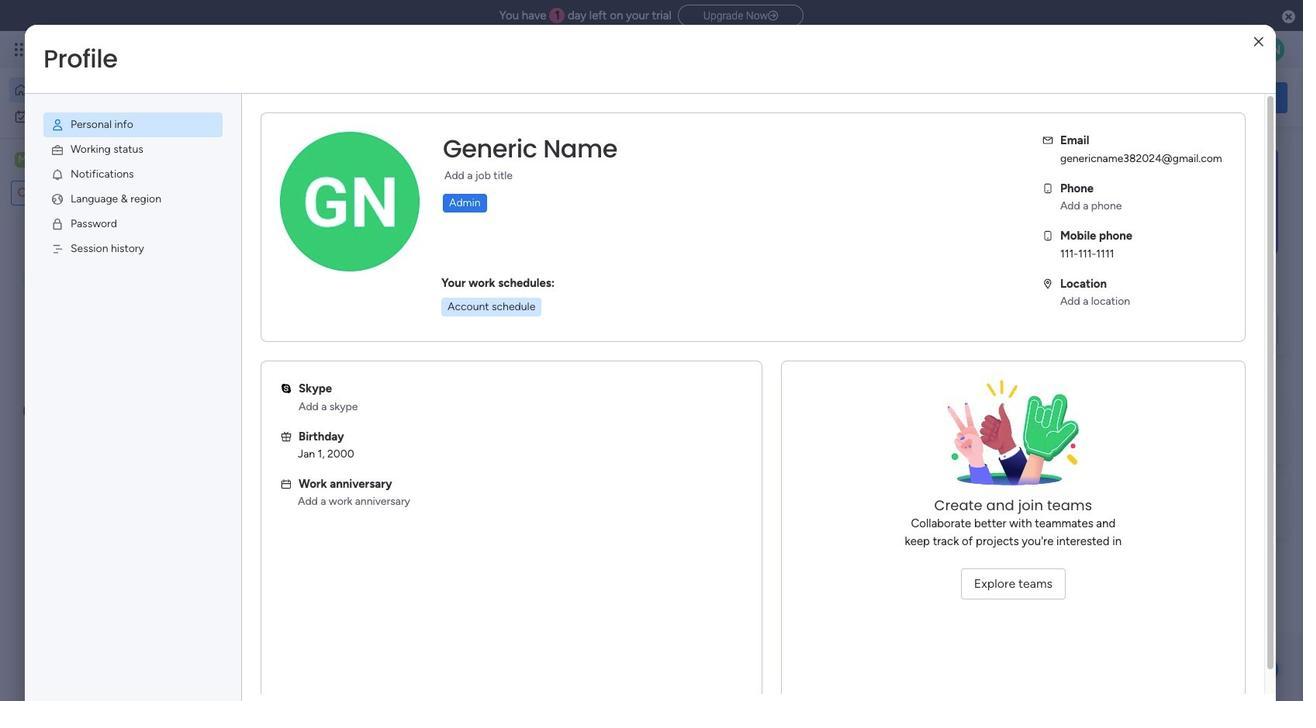 Task type: vqa. For each thing, say whether or not it's contained in the screenshot.
the bottom Workspace icon
yes



Task type: describe. For each thing, give the bounding box(es) containing it.
close image
[[1254, 36, 1264, 48]]

workspace selection element
[[15, 151, 130, 171]]

no teams image
[[936, 380, 1091, 497]]

generic name image
[[1260, 37, 1285, 62]]

2 option from the top
[[9, 104, 189, 129]]

quick search results list box
[[240, 176, 1018, 382]]

v2 user feedback image
[[1068, 89, 1079, 106]]

dapulse close image
[[1282, 9, 1296, 25]]

component image for 2nd public board image from the right
[[259, 339, 273, 353]]

add to favorites image
[[463, 315, 478, 330]]

getting started element
[[1055, 401, 1288, 464]]

3 menu item from the top
[[43, 162, 223, 187]]

1 option from the top
[[9, 78, 189, 102]]

workspace image
[[15, 151, 30, 168]]

templates image image
[[1069, 148, 1274, 255]]

select product image
[[14, 42, 29, 57]]

2 public board image from the left
[[515, 314, 532, 331]]

open update feed (inbox) image
[[240, 400, 258, 419]]

menu menu
[[25, 94, 241, 280]]



Task type: locate. For each thing, give the bounding box(es) containing it.
personal info image
[[50, 118, 64, 132]]

1 menu item from the top
[[43, 112, 223, 137]]

5 menu item from the top
[[43, 212, 223, 237]]

session history image
[[50, 242, 64, 256]]

Search in workspace field
[[33, 184, 111, 202]]

1 vertical spatial option
[[9, 104, 189, 129]]

password image
[[50, 217, 64, 231]]

close recently visited image
[[240, 157, 258, 176]]

option up personal info image
[[9, 78, 189, 102]]

1 public board image from the left
[[259, 314, 276, 331]]

close my workspaces image
[[240, 453, 258, 471]]

component image for first public board image from right
[[515, 339, 529, 353]]

2 menu item from the top
[[43, 137, 223, 162]]

component image
[[259, 339, 273, 353], [515, 339, 529, 353]]

None field
[[439, 133, 621, 165]]

v2 bolt switch image
[[1189, 89, 1198, 106]]

0 vertical spatial option
[[9, 78, 189, 102]]

1 horizontal spatial public board image
[[515, 314, 532, 331]]

language & region image
[[50, 192, 64, 206]]

notifications image
[[50, 168, 64, 182]]

0 horizontal spatial public board image
[[259, 314, 276, 331]]

option up workspace selection element
[[9, 104, 189, 129]]

dapulse rightstroke image
[[768, 10, 778, 22]]

4 menu item from the top
[[43, 187, 223, 212]]

working status image
[[50, 143, 64, 157]]

clear search image
[[112, 185, 128, 201]]

workspace image
[[265, 499, 303, 536]]

1 horizontal spatial component image
[[515, 339, 529, 353]]

2 component image from the left
[[515, 339, 529, 353]]

0 horizontal spatial component image
[[259, 339, 273, 353]]

public board image
[[259, 314, 276, 331], [515, 314, 532, 331]]

option
[[9, 78, 189, 102], [9, 104, 189, 129]]

menu item
[[43, 112, 223, 137], [43, 137, 223, 162], [43, 162, 223, 187], [43, 187, 223, 212], [43, 212, 223, 237], [43, 237, 223, 261]]

1 component image from the left
[[259, 339, 273, 353]]

6 menu item from the top
[[43, 237, 223, 261]]



